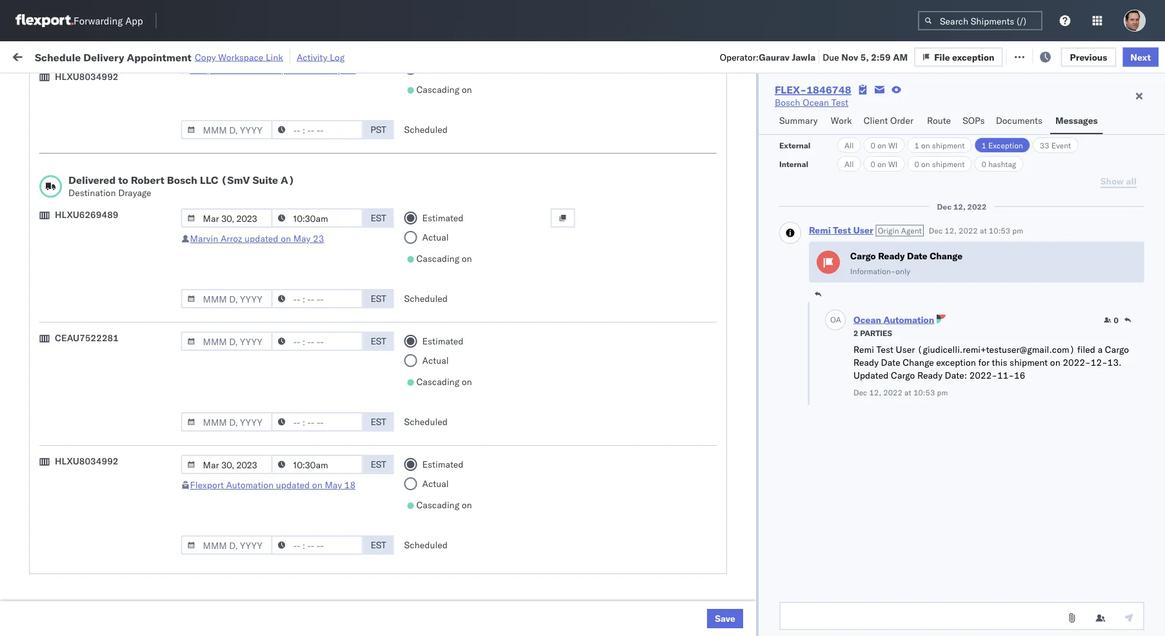 Task type: locate. For each thing, give the bounding box(es) containing it.
1889466 for schedule pickup from los angeles, ca
[[741, 271, 780, 283]]

pm
[[230, 328, 244, 339], [235, 413, 250, 425], [235, 442, 250, 453], [230, 527, 244, 538], [230, 555, 244, 566]]

1 horizontal spatial 1
[[982, 140, 986, 150]]

0 vertical spatial schedule pickup from rotterdam, netherlands button
[[30, 434, 183, 461]]

0 vertical spatial pm
[[1013, 226, 1024, 236]]

3 schedule pickup from los angeles, ca button from the top
[[30, 207, 183, 234]]

4 hlxu6269489, from the top
[[864, 243, 930, 254]]

-- : -- -- text field up 25,
[[271, 412, 363, 432]]

2:00
[[208, 243, 228, 254]]

1 wi from the top
[[888, 140, 898, 150]]

pickup for 3rd schedule pickup from los angeles, ca "link"
[[70, 207, 98, 219]]

msdu7304509
[[796, 385, 861, 396]]

all for internal
[[845, 159, 854, 169]]

2 vertical spatial -- : -- -- text field
[[271, 536, 363, 555]]

ceau7522281, for 3rd schedule pickup from los angeles, ca "link"
[[796, 214, 862, 226]]

change up updated cargo ready date: 2022-11-16
[[903, 357, 934, 368]]

1 vertical spatial edt,
[[247, 186, 267, 197]]

a
[[836, 315, 841, 325]]

1846748 for 3rd schedule pickup from los angeles, ca "link"
[[741, 215, 780, 226]]

1 vertical spatial 30,
[[284, 555, 298, 566]]

0 vertical spatial flex-2130384
[[713, 527, 780, 538]]

all button for external
[[837, 137, 861, 153]]

at down updated cargo ready date: 2022-11-16
[[905, 388, 912, 397]]

1 cascading from the top
[[416, 84, 460, 95]]

automation down the "workspace"
[[226, 64, 274, 75]]

12 fcl from the top
[[424, 527, 440, 538]]

schedule delivery appointment button up confirm pickup from rotterdam, netherlands
[[30, 526, 159, 540]]

dec 12, 2022 at 10:53 pm down dec 12, 2022
[[929, 226, 1024, 236]]

0 horizontal spatial numbers
[[796, 111, 828, 120]]

pm for schedule pickup from rotterdam, netherlands link associated with 11:30 pm est, jan 23, 2023
[[235, 442, 250, 453]]

abcdefg78456546 up the ocean automation
[[880, 300, 966, 311]]

upload
[[30, 236, 59, 247], [30, 491, 59, 503]]

los for 5th schedule pickup from los angeles, ca "link" from the top of the page
[[122, 378, 136, 389]]

bosch
[[775, 97, 800, 108], [167, 174, 197, 186], [479, 215, 505, 226], [563, 215, 589, 226]]

0 vertical spatial wi
[[888, 140, 898, 150]]

13 ocean fcl from the top
[[395, 555, 440, 566]]

1 flex-2130384 from the top
[[713, 527, 780, 538]]

fcl for schedule pickup from rotterdam, netherlands link corresponding to 8:30 pm est, jan 30, 2023
[[424, 555, 440, 566]]

23,
[[287, 328, 301, 339], [290, 413, 304, 425], [290, 442, 304, 453]]

file up mbl/mawb numbers button in the top of the page
[[934, 51, 950, 62]]

0 horizontal spatial user
[[853, 225, 873, 236]]

container numbers button
[[789, 97, 860, 121]]

2 11:30 from the top
[[208, 442, 233, 453]]

2022- down this
[[970, 370, 998, 381]]

schedule delivery appointment link up confirm pickup from rotterdam, netherlands
[[30, 526, 159, 538]]

3 test123456 from the top
[[880, 215, 934, 226]]

lhuu7894563, uetu5238478 for confirm pickup from los angeles, ca
[[796, 328, 928, 339]]

pm
[[1013, 226, 1024, 236], [937, 388, 948, 397]]

ocean
[[803, 97, 829, 108], [395, 129, 422, 141], [395, 215, 422, 226], [507, 215, 534, 226], [591, 215, 618, 226], [395, 243, 422, 254], [395, 300, 422, 311], [854, 314, 881, 325], [395, 328, 422, 339], [395, 356, 422, 368], [395, 385, 422, 396], [395, 413, 422, 425], [395, 442, 422, 453], [395, 470, 422, 481], [395, 498, 422, 510], [395, 527, 422, 538], [395, 555, 422, 566]]

1 lhuu7894563, from the top
[[796, 271, 862, 282]]

-- : -- -- text field for first mmm d, yyyy text field from the bottom of the page
[[271, 536, 363, 555]]

fcl for 6th schedule pickup from los angeles, ca "link" from the bottom of the page
[[424, 129, 440, 141]]

2:59 am edt, nov 5, 2022 for 1st "schedule pickup from los angeles, ca" button
[[208, 129, 321, 141]]

container
[[796, 100, 830, 110]]

appointment
[[127, 50, 192, 63], [106, 185, 159, 197], [106, 299, 159, 310], [106, 413, 159, 424], [106, 526, 159, 537]]

schedule delivery appointment down confirm delivery button
[[30, 413, 159, 424]]

5 account from the top
[[630, 555, 664, 566]]

lhuu7894563, uetu5238478 down the a
[[796, 328, 928, 339]]

0 vertical spatial user
[[853, 225, 873, 236]]

resize handle column header
[[185, 100, 200, 636], [328, 100, 344, 636], [373, 100, 389, 636], [457, 100, 473, 636], [541, 100, 557, 636], [670, 100, 686, 636], [774, 100, 789, 636], [858, 100, 873, 636], [1019, 100, 1035, 636], [1103, 100, 1119, 636], [1142, 100, 1158, 636]]

2 confirm from the top
[[30, 356, 63, 367]]

cascading on
[[416, 84, 472, 95], [416, 253, 472, 264], [416, 376, 472, 387], [416, 499, 472, 511]]

user left origin
[[853, 225, 873, 236]]

am right llc
[[230, 186, 245, 197]]

1 vertical spatial change
[[903, 357, 934, 368]]

flex-2130384 down flex-1662119
[[713, 527, 780, 538]]

mbl/mawb
[[880, 105, 925, 115]]

my work
[[13, 47, 70, 65]]

2 vertical spatial edt,
[[247, 215, 267, 226]]

8:30
[[208, 527, 228, 538], [208, 555, 228, 566]]

12, down dec 12, 2022
[[945, 226, 957, 236]]

0 vertical spatial 2:59 am edt, nov 5, 2022
[[208, 129, 321, 141]]

6 schedule pickup from los angeles, ca from the top
[[30, 463, 174, 487]]

2022
[[299, 129, 321, 141], [299, 186, 321, 197], [968, 202, 987, 211], [299, 215, 321, 226], [959, 226, 978, 236], [298, 243, 321, 254], [304, 300, 326, 311], [303, 328, 326, 339], [883, 388, 903, 397]]

2 vertical spatial estimated
[[422, 459, 464, 470]]

2 resize handle column header from the left
[[328, 100, 344, 636]]

ocean fcl for "schedule delivery appointment" link associated with 2:59 am est, dec 14, 2022
[[395, 300, 440, 311]]

hlxu6269489, down origin
[[864, 243, 930, 254]]

message (0)
[[187, 50, 240, 61]]

date
[[907, 250, 928, 261], [881, 357, 901, 368]]

test123456 down 1 on shipment
[[880, 158, 934, 169]]

1 horizontal spatial for
[[978, 357, 990, 368]]

ca for 5th schedule pickup from los angeles, ca "link" from the top of the page
[[30, 391, 42, 402]]

appointment for 8:30 pm est, jan 30, 2023
[[106, 526, 159, 537]]

schedule pickup from los angeles, ca for second schedule pickup from los angeles, ca "link"
[[30, 151, 174, 175]]

uetu5238478 up updated
[[865, 356, 928, 367]]

2:59 am edt, nov 5, 2022
[[208, 129, 321, 141], [208, 186, 321, 197], [208, 215, 321, 226]]

schedule pickup from los angeles, ca
[[30, 122, 174, 146], [30, 151, 174, 175], [30, 207, 174, 232], [30, 264, 174, 288], [30, 378, 174, 402], [30, 463, 174, 487]]

12-
[[1091, 357, 1108, 368]]

delivery down ceau7522281
[[65, 356, 98, 367]]

remi inside remi test user (giudicelli.remi+testuser@gmail.com) filed a cargo ready date change exception for this shipment on 2022-12-13.
[[854, 344, 874, 355]]

ocean fcl for 1st schedule pickup from los angeles, ca "link" from the bottom of the page
[[395, 470, 440, 481]]

1 vertical spatial estimated
[[422, 336, 464, 347]]

numbers inside container numbers
[[796, 111, 828, 120]]

1 vertical spatial 2:59 am edt, nov 5, 2022
[[208, 186, 321, 197]]

lhuu7894563, uetu5238478 up the a
[[796, 299, 928, 311]]

1 vertical spatial wi
[[888, 159, 898, 169]]

-- : -- -- text field for mmm d, yyyy text box corresponding to hlxu8034992
[[271, 120, 363, 139]]

dec 12, 2022 at 10:53 pm
[[929, 226, 1024, 236], [854, 388, 948, 397]]

13.
[[1108, 357, 1122, 368]]

2022- inside remi test user (giudicelli.remi+testuser@gmail.com) filed a cargo ready date change exception for this shipment on 2022-12-13.
[[1063, 357, 1091, 368]]

:
[[92, 80, 95, 90]]

jawla
[[792, 51, 816, 62], [1073, 129, 1095, 141]]

schedule delivery appointment up the 'confirm pickup from los angeles, ca'
[[30, 299, 159, 310]]

upload customs clearance documents
[[30, 236, 141, 260], [30, 491, 141, 516]]

3 karl from the top
[[674, 498, 690, 510]]

test123456 up the cargo ready date change information-only at the top right
[[880, 215, 934, 226]]

uetu5238478 down ocean automation button
[[865, 328, 928, 339]]

schedule delivery appointment link down confirm delivery button
[[30, 412, 159, 425]]

3 hlxu6269489, from the top
[[864, 214, 930, 226]]

user down the ocean automation
[[896, 344, 915, 355]]

1 schedule delivery appointment button from the top
[[30, 185, 159, 199]]

numbers left "sops"
[[927, 105, 959, 115]]

2 vertical spatial may
[[325, 479, 342, 491]]

18 for second flexport automation updated on may 18 button
[[344, 479, 356, 491]]

-- : -- -- text field
[[271, 208, 363, 228], [271, 289, 363, 308], [271, 332, 363, 351], [271, 412, 363, 432]]

uetu5238478 up ocean automation button
[[865, 299, 928, 311]]

1 vertical spatial upload customs clearance documents link
[[30, 491, 183, 516]]

2022-
[[1063, 357, 1091, 368], [970, 370, 998, 381]]

1 horizontal spatial jawla
[[1073, 129, 1095, 141]]

user inside remi test user (giudicelli.remi+testuser@gmail.com) filed a cargo ready date change exception for this shipment on 2022-12-13.
[[896, 344, 915, 355]]

MMM D, YYYY text field
[[181, 120, 273, 139], [181, 208, 273, 228], [181, 289, 273, 308], [181, 412, 273, 432]]

edt, up marvin arroz updated on may 23
[[247, 215, 267, 226]]

4 cascading from the top
[[416, 499, 460, 511]]

jawla left the due
[[792, 51, 816, 62]]

1 horizontal spatial work
[[831, 115, 852, 126]]

abcdefg78456546 down agent
[[880, 271, 966, 283]]

11:30 for schedule pickup from rotterdam, netherlands
[[208, 442, 233, 453]]

shipment for 1 on shipment
[[932, 140, 965, 150]]

-- : -- -- text field down 14,
[[271, 332, 363, 351]]

for left this
[[978, 357, 990, 368]]

2022- down the filed
[[1063, 357, 1091, 368]]

activity log
[[297, 51, 345, 63]]

1 vertical spatial flexport automation updated on may 18
[[190, 479, 356, 491]]

1 confirm from the top
[[30, 327, 63, 339]]

test inside remi test user (giudicelli.remi+testuser@gmail.com) filed a cargo ready date change exception for this shipment on 2022-12-13.
[[877, 344, 894, 355]]

may left '23'
[[293, 233, 311, 244]]

1 karl from the top
[[674, 413, 690, 425]]

cascading
[[416, 84, 460, 95], [416, 253, 460, 264], [416, 376, 460, 387], [416, 499, 460, 511]]

from for schedule pickup from rotterdam, netherlands link associated with 11:30 pm est, jan 23, 2023
[[100, 435, 119, 446]]

4 ocean fcl from the top
[[395, 300, 440, 311]]

a)
[[281, 174, 295, 186]]

4 fcl from the top
[[424, 300, 440, 311]]

0 vertical spatial 18
[[344, 64, 356, 75]]

date:
[[945, 370, 967, 381]]

0 hashtag
[[982, 159, 1016, 169]]

1 vertical spatial work
[[831, 115, 852, 126]]

0 horizontal spatial 10:53
[[914, 388, 935, 397]]

0 vertical spatial all button
[[837, 137, 861, 153]]

ca
[[30, 135, 42, 146], [30, 164, 42, 175], [30, 220, 42, 232], [30, 277, 42, 288], [171, 327, 183, 339], [30, 391, 42, 402], [30, 476, 42, 487]]

automation for ocean automation button
[[884, 314, 934, 325]]

change
[[930, 250, 963, 261], [903, 357, 934, 368]]

angeles, for second schedule pickup from los angeles, ca "link"
[[138, 151, 174, 162]]

workitem button
[[8, 103, 187, 115]]

numbers inside button
[[927, 105, 959, 115]]

4 schedule delivery appointment from the top
[[30, 526, 159, 537]]

jan
[[273, 413, 288, 425], [273, 442, 288, 453], [268, 470, 283, 481], [268, 527, 282, 538], [268, 555, 282, 566]]

0 horizontal spatial jawla
[[792, 51, 816, 62]]

exception
[[988, 140, 1023, 150]]

1 vertical spatial dec 12, 2022 at 10:53 pm
[[854, 388, 948, 397]]

18 right 25,
[[344, 479, 356, 491]]

0 on shipment
[[915, 159, 965, 169]]

12,
[[954, 202, 966, 211], [945, 226, 957, 236], [869, 388, 881, 397]]

gaurav
[[759, 51, 790, 62], [1041, 129, 1070, 141]]

0 horizontal spatial date
[[881, 357, 901, 368]]

from for 5th schedule pickup from los angeles, ca "link" from the top of the page
[[100, 378, 119, 389]]

filtered
[[13, 79, 44, 90]]

1 11:30 pm est, jan 23, 2023 from the top
[[208, 413, 329, 425]]

1 ocean fcl from the top
[[395, 129, 440, 141]]

schedule for "schedule delivery appointment" link associated with 8:30 pm est, jan 30, 2023
[[30, 526, 68, 537]]

5 lagerfeld from the top
[[693, 555, 731, 566]]

ca for 6th schedule pickup from los angeles, ca "link" from the bottom of the page
[[30, 135, 42, 146]]

1 vertical spatial updated
[[245, 233, 278, 244]]

delivery up hlxu6269489
[[70, 185, 103, 197]]

None text field
[[779, 602, 1145, 630]]

abcdefg78456546 for schedule delivery appointment
[[880, 300, 966, 311]]

edt, left a)
[[247, 186, 267, 197]]

2 vertical spatial netherlands
[[30, 589, 80, 601]]

los for second schedule pickup from los angeles, ca "link"
[[122, 151, 136, 162]]

0 vertical spatial -- : -- -- text field
[[271, 120, 363, 139]]

dec 12, 2022 at 10:53 pm down updated
[[854, 388, 948, 397]]

2 vertical spatial updated
[[276, 479, 310, 491]]

0 vertical spatial edt,
[[247, 129, 267, 141]]

ceau7522281, hlxu6269489, hlxu8034992 up origin
[[796, 214, 996, 226]]

0 vertical spatial 8:30
[[208, 527, 228, 538]]

jan for schedule pickup from rotterdam, netherlands link associated with 11:30 pm est, jan 23, 2023
[[273, 442, 288, 453]]

confirm delivery link
[[30, 355, 98, 368]]

1 estimated from the top
[[422, 212, 464, 224]]

pm for schedule pickup from rotterdam, netherlands link corresponding to 8:30 pm est, jan 30, 2023
[[230, 555, 244, 566]]

upload customs clearance documents inside button
[[30, 236, 141, 260]]

1 actual from the top
[[422, 63, 449, 74]]

1 mmm d, yyyy text field from the top
[[181, 332, 273, 351]]

1 vertical spatial shipment
[[932, 159, 965, 169]]

documents for first upload customs clearance documents link from the bottom of the page
[[30, 504, 76, 516]]

for left work,
[[123, 80, 133, 90]]

shipment
[[932, 140, 965, 150], [932, 159, 965, 169], [1010, 357, 1048, 368]]

0 horizontal spatial at
[[270, 50, 278, 61]]

0 vertical spatial automation
[[226, 64, 274, 75]]

angeles, for 3rd schedule pickup from los angeles, ca "link"
[[138, 207, 174, 219]]

action
[[1121, 50, 1149, 61]]

1 vertical spatial automation
[[884, 314, 934, 325]]

from for second schedule pickup from los angeles, ca "link"
[[100, 151, 119, 162]]

1 upload from the top
[[30, 236, 59, 247]]

delivery up confirm pickup from rotterdam, netherlands
[[70, 526, 103, 537]]

forwarding
[[74, 15, 123, 27]]

5, right the suite at the top
[[288, 186, 297, 197]]

11:30 pm est, jan 23, 2023 for schedule pickup from rotterdam, netherlands
[[208, 442, 329, 453]]

actual for ceau7522281
[[422, 355, 449, 366]]

2 vertical spatial mmm d, yyyy text field
[[181, 536, 273, 555]]

3 -- : -- -- text field from the top
[[271, 536, 363, 555]]

3 resize handle column header from the left
[[373, 100, 389, 636]]

flex-2130384 button
[[692, 524, 783, 542], [692, 524, 783, 542], [692, 552, 783, 570], [692, 552, 783, 570]]

2130387 up 1662119
[[741, 442, 780, 453]]

1 vertical spatial schedule pickup from rotterdam, netherlands link
[[30, 547, 183, 573]]

0 vertical spatial 23,
[[287, 328, 301, 339]]

test
[[832, 97, 849, 108], [536, 215, 553, 226], [620, 215, 637, 226], [833, 225, 851, 236], [877, 344, 894, 355], [610, 413, 627, 425], [610, 442, 627, 453], [610, 498, 627, 510], [610, 527, 627, 538], [610, 555, 627, 566], [610, 612, 627, 623]]

0 vertical spatial documents
[[996, 115, 1043, 126]]

ceau7522281, hlxu6269489, hlxu8034992 down origin
[[796, 243, 996, 254]]

5, up 9, at the left top
[[288, 215, 297, 226]]

angeles, for 6th schedule pickup from los angeles, ca "link" from the bottom of the page
[[138, 122, 174, 134]]

2 vertical spatial automation
[[226, 479, 274, 491]]

3 ocean fcl from the top
[[395, 243, 440, 254]]

documents inside button
[[30, 249, 76, 260]]

maeu9736123
[[880, 385, 945, 396]]

schedule delivery appointment link up the 'confirm pickup from los angeles, ca'
[[30, 298, 159, 311]]

1 vertical spatial user
[[896, 344, 915, 355]]

hlxu6269489, for second schedule pickup from los angeles, ca "link"
[[864, 157, 930, 169]]

user for origin
[[853, 225, 873, 236]]

flexport automation updated on may 18 for second flexport automation updated on may 18 button from the bottom of the page
[[190, 64, 356, 75]]

1 vertical spatial netherlands
[[30, 561, 80, 572]]

uetu5238478 for confirm pickup from los angeles, ca
[[865, 328, 928, 339]]

flex-1889466 button
[[692, 268, 783, 286], [692, 268, 783, 286], [692, 296, 783, 315], [692, 296, 783, 315], [692, 325, 783, 343], [692, 325, 783, 343], [692, 353, 783, 371], [692, 353, 783, 371]]

date inside the cargo ready date change information-only
[[907, 250, 928, 261]]

next
[[1131, 51, 1151, 62]]

5 karl from the top
[[674, 555, 690, 566]]

1 horizontal spatial numbers
[[927, 105, 959, 115]]

abcdefg78456546 down the ocean automation
[[880, 328, 966, 339]]

work right import
[[140, 50, 163, 61]]

1 0 on wi from the top
[[871, 140, 898, 150]]

0 horizontal spatial cargo
[[850, 250, 876, 261]]

cargo up 13.
[[1105, 344, 1129, 355]]

schedule delivery appointment link up hlxu6269489
[[30, 185, 159, 198]]

0 vertical spatial 11:30
[[208, 413, 233, 425]]

7 ocean fcl from the top
[[395, 385, 440, 396]]

gaurav down operator
[[1041, 129, 1070, 141]]

1 -- : -- -- text field from the top
[[271, 208, 363, 228]]

1 vertical spatial -- : -- -- text field
[[271, 455, 363, 474]]

confirm pickup from los angeles, ca
[[30, 327, 183, 339]]

4 account from the top
[[630, 527, 664, 538]]

may for hlxu6269489
[[293, 233, 311, 244]]

5 fcl from the top
[[424, 328, 440, 339]]

remi
[[809, 225, 831, 236], [854, 344, 874, 355]]

2130387 down '1893174'
[[741, 413, 780, 425]]

0 vertical spatial 2022-
[[1063, 357, 1091, 368]]

1 all from the top
[[845, 140, 854, 150]]

0 inside button
[[1114, 315, 1119, 325]]

1 vertical spatial remi
[[854, 344, 874, 355]]

estimated for flexport automation updated on may 18
[[422, 459, 464, 470]]

5 schedule pickup from los angeles, ca button from the top
[[30, 377, 183, 404]]

ca for fourth schedule pickup from los angeles, ca "link"
[[30, 277, 42, 288]]

1 vertical spatial may
[[293, 233, 311, 244]]

marvin
[[190, 233, 218, 244]]

schedule delivery appointment button for 2:59 am edt, nov 5, 2022
[[30, 185, 159, 199]]

0 vertical spatial shipment
[[932, 140, 965, 150]]

cargo ready date change information-only
[[850, 250, 963, 276]]

arroz
[[221, 233, 242, 244]]

3 scheduled from the top
[[404, 416, 448, 427]]

customs
[[61, 236, 98, 247], [61, 491, 98, 503]]

ceau7522281, hlxu6269489, hlxu8034992 down client order button
[[796, 157, 996, 169]]

hlxu6269489, down order at the right top
[[864, 129, 930, 140]]

2130384
[[741, 527, 780, 538], [741, 555, 780, 566]]

4 schedule delivery appointment button from the top
[[30, 526, 159, 540]]

0 vertical spatial cargo
[[850, 250, 876, 261]]

delivery up ceau7522281
[[70, 299, 103, 310]]

fcl for 3rd schedule pickup from los angeles, ca "link"
[[424, 215, 440, 226]]

est for mmm d, yyyy text box for hlxu6269489
[[371, 293, 386, 304]]

4 est from the top
[[371, 416, 386, 427]]

cargo up maeu9736123
[[891, 370, 915, 381]]

date up updated
[[881, 357, 901, 368]]

1 customs from the top
[[61, 236, 98, 247]]

1 11:30 from the top
[[208, 413, 233, 425]]

0 vertical spatial may
[[325, 64, 342, 75]]

6 ocean fcl from the top
[[395, 356, 440, 368]]

lhuu7894563, uetu5238478
[[796, 271, 928, 282], [796, 299, 928, 311], [796, 328, 928, 339], [796, 356, 928, 367]]

2 vertical spatial rotterdam,
[[116, 576, 162, 588]]

2 flex-2130387 from the top
[[713, 442, 780, 453]]

-
[[666, 413, 672, 425], [666, 442, 672, 453], [666, 498, 672, 510], [666, 527, 672, 538], [666, 555, 672, 566], [666, 612, 672, 623]]

dec down updated
[[854, 388, 867, 397]]

3 schedule delivery appointment from the top
[[30, 413, 159, 424]]

2 flex-2130384 from the top
[[713, 555, 780, 566]]

schedule pickup from rotterdam, netherlands button for 11:30 pm est, jan 23, 2023
[[30, 434, 183, 461]]

ready
[[98, 80, 121, 90], [878, 250, 905, 261], [854, 357, 879, 368], [917, 370, 943, 381]]

test123456 down agent
[[880, 243, 934, 254]]

lhuu7894563, uetu5238478 down remi test user origin agent in the top right of the page
[[796, 271, 928, 282]]

o
[[830, 315, 836, 325]]

fcl for 1st schedule pickup from los angeles, ca "link" from the bottom of the page
[[424, 470, 440, 481]]

12, down updated
[[869, 388, 881, 397]]

schedule for 3rd schedule pickup from los angeles, ca "link"
[[30, 207, 68, 219]]

remi test user button
[[809, 225, 873, 236]]

delivery for 8:30 pm est, jan 30, 2023
[[70, 526, 103, 537]]

netherlands for 11:30 pm est, jan 23, 2023
[[30, 447, 80, 459]]

delivery inside button
[[65, 356, 98, 367]]

hlxu6269489, down client order button
[[864, 157, 930, 169]]

4 -- : -- -- text field from the top
[[271, 412, 363, 432]]

schedule delivery appointment button for 8:30 pm est, jan 30, 2023
[[30, 526, 159, 540]]

4 flex-2130387 from the top
[[713, 584, 780, 595]]

ocean fcl for schedule pickup from rotterdam, netherlands link associated with 11:30 pm est, jan 23, 2023
[[395, 442, 440, 453]]

1 vertical spatial date
[[881, 357, 901, 368]]

2 vertical spatial 23,
[[290, 442, 304, 453]]

gaurav jawla
[[1041, 129, 1095, 141]]

2 vertical spatial cargo
[[891, 370, 915, 381]]

rotterdam, for 8:30 pm est, jan 30, 2023
[[122, 548, 167, 559]]

2 schedule pickup from los angeles, ca from the top
[[30, 151, 174, 175]]

0 vertical spatial mmm d, yyyy text field
[[181, 332, 273, 351]]

account
[[630, 413, 664, 425], [630, 442, 664, 453], [630, 498, 664, 510], [630, 527, 664, 538], [630, 555, 664, 566], [630, 612, 664, 623]]

flex-2130384 up save
[[713, 555, 780, 566]]

0 horizontal spatial pm
[[937, 388, 948, 397]]

2 test123456 from the top
[[880, 158, 934, 169]]

los inside button
[[116, 327, 131, 339]]

netherlands for 8:30 pm est, jan 30, 2023
[[30, 561, 80, 572]]

ready right : at the left top of page
[[98, 80, 121, 90]]

2 vertical spatial 2:59 am edt, nov 5, 2022
[[208, 215, 321, 226]]

10 resize handle column header from the left
[[1103, 100, 1119, 636]]

2 lhuu7894563, uetu5238478 from the top
[[796, 299, 928, 311]]

schedule for 6th schedule pickup from los angeles, ca "link" from the bottom of the page
[[30, 122, 68, 134]]

1 vertical spatial cargo
[[1105, 344, 1129, 355]]

schedule delivery appointment up confirm pickup from rotterdam, netherlands
[[30, 526, 159, 537]]

-- : -- -- text field
[[271, 120, 363, 139], [271, 455, 363, 474], [271, 536, 363, 555]]

2022 for "schedule delivery appointment" link associated with 2:59 am edt, nov 5, 2022
[[299, 186, 321, 197]]

a
[[1098, 344, 1103, 355]]

est,
[[247, 243, 266, 254], [247, 300, 266, 311], [246, 328, 266, 339], [252, 413, 271, 425], [252, 442, 271, 453], [247, 470, 266, 481], [246, 527, 266, 538], [246, 555, 266, 566]]

clearance inside button
[[100, 236, 141, 247]]

0 vertical spatial 10:53
[[989, 226, 1011, 236]]

numbers down container
[[796, 111, 828, 120]]

1 horizontal spatial date
[[907, 250, 928, 261]]

1 mmm d, yyyy text field from the top
[[181, 120, 273, 139]]

schedule delivery appointment up hlxu6269489
[[30, 185, 159, 197]]

schedule pickup from rotterdam, netherlands for 8:30
[[30, 548, 167, 572]]

edt, for 6th schedule pickup from los angeles, ca "link" from the bottom of the page
[[247, 129, 267, 141]]

schedule delivery appointment for 2:59 am est, dec 14, 2022
[[30, 299, 159, 310]]

1846748 for "schedule delivery appointment" link associated with 2:59 am edt, nov 5, 2022
[[741, 186, 780, 197]]

am up the 7:00 pm est, dec 23, 2022
[[230, 300, 245, 311]]

1 upload customs clearance documents link from the top
[[30, 235, 183, 261]]

0 vertical spatial customs
[[61, 236, 98, 247]]

1 vertical spatial 0 on wi
[[871, 159, 898, 169]]

0 vertical spatial upload customs clearance documents
[[30, 236, 141, 260]]

am up mbl/mawb
[[893, 51, 908, 62]]

ocean fcl for "schedule delivery appointment" link corresponding to 11:30 pm est, jan 23, 2023
[[395, 413, 440, 425]]

abcdefg78456546 up updated cargo ready date: 2022-11-16
[[880, 356, 966, 368]]

1 horizontal spatial user
[[896, 344, 915, 355]]

1 schedule pickup from los angeles, ca button from the top
[[30, 122, 183, 149]]

wi for 0
[[888, 159, 898, 169]]

0 vertical spatial all
[[845, 140, 854, 150]]

cargo inside remi test user (giudicelli.remi+testuser@gmail.com) filed a cargo ready date change exception for this shipment on 2022-12-13.
[[1105, 344, 1129, 355]]

all button
[[837, 137, 861, 153], [837, 156, 861, 172]]

ceau7522281, hlxu6269489, hlxu8034992
[[796, 129, 996, 140], [796, 157, 996, 169], [796, 214, 996, 226], [796, 243, 996, 254]]

uetu5238478 up the ocean automation
[[865, 271, 928, 282]]

2 - from the top
[[666, 442, 672, 453]]

0 vertical spatial date
[[907, 250, 928, 261]]

change inside the cargo ready date change information-only
[[930, 250, 963, 261]]

automation up the parties
[[884, 314, 934, 325]]

from inside confirm pickup from rotterdam, netherlands
[[95, 576, 114, 588]]

nov up marvin arroz updated on may 23
[[269, 215, 286, 226]]

schedule pickup from los angeles, ca for 6th schedule pickup from los angeles, ca "link" from the bottom of the page
[[30, 122, 174, 146]]

nov for fourth "schedule pickup from los angeles, ca" button from the bottom
[[269, 215, 286, 226]]

1 30, from the top
[[284, 527, 298, 538]]

gaurav up flex-1846748 link
[[759, 51, 790, 62]]

to
[[118, 174, 128, 186]]

1 schedule pickup from rotterdam, netherlands link from the top
[[30, 434, 183, 460]]

2 account from the top
[[630, 442, 664, 453]]

actual
[[422, 63, 449, 74], [422, 232, 449, 243], [422, 355, 449, 366], [422, 478, 449, 489]]

numbers for container numbers
[[796, 111, 828, 120]]

work right container numbers
[[831, 115, 852, 126]]

2023 for schedule pickup from rotterdam, netherlands link associated with 11:30 pm est, jan 23, 2023
[[306, 442, 329, 453]]

3 schedule pickup from los angeles, ca from the top
[[30, 207, 174, 232]]

2:59 am edt, nov 5, 2022 up the suite at the top
[[208, 129, 321, 141]]

0 horizontal spatial bosch ocean test
[[479, 215, 553, 226]]

3 flex-1889466 from the top
[[713, 328, 780, 339]]

2:59 am edt, nov 5, 2022 up marvin arroz updated on may 23 button
[[208, 186, 321, 197]]

confirm pickup from los angeles, ca button
[[30, 327, 183, 341]]

2 hlxu6269489, from the top
[[864, 157, 930, 169]]

2130387
[[741, 413, 780, 425], [741, 442, 780, 453], [741, 498, 780, 510], [741, 584, 780, 595], [741, 612, 780, 623]]

0 vertical spatial schedule pickup from rotterdam, netherlands link
[[30, 434, 183, 460]]

0 vertical spatial 8:30 pm est, jan 30, 2023
[[208, 527, 323, 538]]

documents for 1st upload customs clearance documents link from the top
[[30, 249, 76, 260]]

from for fourth schedule pickup from los angeles, ca "link"
[[100, 264, 119, 276]]

2:59 for 1st schedule pickup from los angeles, ca "link" from the bottom of the page
[[208, 470, 228, 481]]

ready inside the cargo ready date change information-only
[[878, 250, 905, 261]]

ocean fcl for 6th schedule pickup from los angeles, ca "link" from the bottom of the page
[[395, 129, 440, 141]]

2:59 am edt, nov 5, 2022 up marvin arroz updated on may 23
[[208, 215, 321, 226]]

1 vertical spatial 2130384
[[741, 555, 780, 566]]

Search Work text field
[[732, 46, 873, 65]]

0 vertical spatial flexport automation updated on may 18
[[190, 64, 356, 75]]

4 schedule delivery appointment link from the top
[[30, 526, 159, 538]]

pst
[[371, 124, 386, 135]]

ocean fcl for "schedule delivery appointment" link associated with 8:30 pm est, jan 30, 2023
[[395, 527, 440, 538]]

0 vertical spatial flexport
[[190, 64, 224, 75]]

for inside remi test user (giudicelli.remi+testuser@gmail.com) filed a cargo ready date change exception for this shipment on 2022-12-13.
[[978, 357, 990, 368]]

event
[[1052, 140, 1071, 150]]

5, up a)
[[288, 129, 297, 141]]

2 parties button
[[854, 327, 892, 338]]

schedule delivery appointment button up the 'confirm pickup from los angeles, ca'
[[30, 298, 159, 313]]

2 estimated from the top
[[422, 336, 464, 347]]

work
[[37, 47, 70, 65]]

schedule delivery appointment link
[[30, 185, 159, 198], [30, 298, 159, 311], [30, 412, 159, 425], [30, 526, 159, 538]]

2 ceau7522281, hlxu6269489, hlxu8034992 from the top
[[796, 157, 996, 169]]

5 schedule pickup from los angeles, ca from the top
[[30, 378, 174, 402]]

delivery down confirm delivery button
[[70, 413, 103, 424]]

schedule pickup from rotterdam, netherlands button for 8:30 pm est, jan 30, 2023
[[30, 547, 183, 575]]

1 lhuu7894563, uetu5238478 from the top
[[796, 271, 928, 282]]

only
[[896, 266, 910, 276]]

-- : -- -- text field down 9, at the left top
[[271, 289, 363, 308]]

1 vertical spatial schedule pickup from rotterdam, netherlands button
[[30, 547, 183, 575]]

est for mmm d, yyyy text box related to ceau7522281
[[371, 416, 386, 427]]

0 vertical spatial jawla
[[792, 51, 816, 62]]

0 on wi for 1
[[871, 140, 898, 150]]

test123456 down order at the right top
[[880, 129, 934, 141]]

1 vertical spatial 11:30
[[208, 442, 233, 453]]

MMM D, YYYY text field
[[181, 332, 273, 351], [181, 455, 273, 474], [181, 536, 273, 555]]

may down log
[[325, 64, 342, 75]]

1 left exception in the top of the page
[[982, 140, 986, 150]]

2 horizontal spatial at
[[980, 226, 987, 236]]

hlxu6269489, up origin
[[864, 214, 930, 226]]

fcl for "schedule delivery appointment" link associated with 8:30 pm est, jan 30, 2023
[[424, 527, 440, 538]]

shipment down 1 on shipment
[[932, 159, 965, 169]]

0 vertical spatial work
[[140, 50, 163, 61]]

3 lhuu7894563, from the top
[[796, 328, 862, 339]]

confirm inside confirm pickup from rotterdam, netherlands
[[30, 576, 63, 588]]

0 vertical spatial upload
[[30, 236, 59, 247]]

rotterdam, inside confirm pickup from rotterdam, netherlands
[[116, 576, 162, 588]]

ready up updated
[[854, 357, 879, 368]]

pickup for confirm pickup from los angeles, ca link
[[65, 327, 93, 339]]

2 customs from the top
[[61, 491, 98, 503]]

customs inside button
[[61, 236, 98, 247]]

0 vertical spatial 0 on wi
[[871, 140, 898, 150]]

pickup for schedule pickup from rotterdam, netherlands link corresponding to 8:30 pm est, jan 30, 2023
[[70, 548, 98, 559]]

2130387 up save button
[[741, 584, 780, 595]]

1889466 for schedule delivery appointment
[[741, 300, 780, 311]]

3 confirm from the top
[[30, 576, 63, 588]]

test123456 for second schedule pickup from los angeles, ca "link"
[[880, 158, 934, 169]]

0 vertical spatial 11:30 pm est, jan 23, 2023
[[208, 413, 329, 425]]

clearance
[[100, 236, 141, 247], [100, 491, 141, 503]]

pickup inside confirm pickup from rotterdam, netherlands
[[65, 576, 93, 588]]

0 vertical spatial 30,
[[284, 527, 298, 538]]

0 vertical spatial rotterdam,
[[122, 435, 167, 446]]

confirm for confirm delivery
[[30, 356, 63, 367]]

status
[[70, 80, 92, 90]]

cargo inside the cargo ready date change information-only
[[850, 250, 876, 261]]

10 fcl from the top
[[424, 470, 440, 481]]

wi
[[888, 140, 898, 150], [888, 159, 898, 169]]

on inside remi test user (giudicelli.remi+testuser@gmail.com) filed a cargo ready date change exception for this shipment on 2022-12-13.
[[1050, 357, 1061, 368]]

workspace
[[218, 51, 263, 63]]

cargo up information-
[[850, 250, 876, 261]]

parties
[[860, 328, 892, 338]]

flex-1889466 for schedule delivery appointment
[[713, 300, 780, 311]]

schedule delivery appointment button
[[30, 185, 159, 199], [30, 298, 159, 313], [30, 412, 159, 426], [30, 526, 159, 540]]



Task type: vqa. For each thing, say whether or not it's contained in the screenshot.
2nd 11:59 from the bottom of the page
no



Task type: describe. For each thing, give the bounding box(es) containing it.
date inside remi test user (giudicelli.remi+testuser@gmail.com) filed a cargo ready date change exception for this shipment on 2022-12-13.
[[881, 357, 901, 368]]

2 clearance from the top
[[100, 491, 141, 503]]

schedule for 5th schedule pickup from los angeles, ca "link" from the top of the page
[[30, 378, 68, 389]]

3 mmm d, yyyy text field from the top
[[181, 536, 273, 555]]

5, for 3rd schedule pickup from los angeles, ca "link"
[[288, 215, 297, 226]]

status : ready for work, blocked, in progress
[[70, 80, 233, 90]]

flex-1893174
[[713, 385, 780, 396]]

-- : -- -- text field for 3rd mmm d, yyyy text field from the bottom
[[271, 332, 363, 351]]

automation for second flexport automation updated on may 18 button from the bottom of the page
[[226, 64, 274, 75]]

documents button
[[991, 109, 1050, 134]]

4 flex-1889466 from the top
[[713, 356, 780, 368]]

2:59 for 6th schedule pickup from los angeles, ca "link" from the bottom of the page
[[208, 129, 228, 141]]

2 upload from the top
[[30, 491, 59, 503]]

user for (giudicelli.remi+testuser@gmail.com)
[[896, 344, 915, 355]]

flexport for second flexport automation updated on may 18 button
[[190, 479, 224, 491]]

ca for 3rd schedule pickup from los angeles, ca "link"
[[30, 220, 42, 232]]

6 fcl from the top
[[424, 356, 440, 368]]

progress
[[201, 80, 233, 90]]

robert
[[131, 174, 164, 186]]

3 cascading on from the top
[[416, 376, 472, 387]]

1 vertical spatial 10:53
[[914, 388, 935, 397]]

schedule delivery appointment link for 11:30 pm est, jan 23, 2023
[[30, 412, 159, 425]]

2 integration test account - karl lagerfeld from the top
[[563, 442, 731, 453]]

2 2:59 am edt, nov 5, 2022 from the top
[[208, 186, 321, 197]]

suite
[[253, 174, 278, 186]]

schedule for "schedule delivery appointment" link corresponding to 11:30 pm est, jan 23, 2023
[[30, 413, 68, 424]]

jan for schedule pickup from rotterdam, netherlands link corresponding to 8:30 pm est, jan 30, 2023
[[268, 555, 282, 566]]

2 vertical spatial 12,
[[869, 388, 881, 397]]

ocean fcl for 3rd schedule pickup from los angeles, ca "link"
[[395, 215, 440, 226]]

1 horizontal spatial pm
[[1013, 226, 1024, 236]]

nov for upload customs clearance documents button
[[268, 243, 285, 254]]

4 integration test account - karl lagerfeld from the top
[[563, 527, 731, 538]]

save
[[715, 613, 736, 624]]

33 event
[[1040, 140, 1071, 150]]

updated cargo ready date: 2022-11-16
[[854, 370, 1026, 381]]

33
[[1040, 140, 1050, 150]]

agent
[[901, 226, 922, 236]]

-- : -- -- text field for 3rd mmm d, yyyy text box from the bottom
[[271, 208, 363, 228]]

4 lagerfeld from the top
[[693, 527, 731, 538]]

from for confirm pickup from los angeles, ca link
[[95, 327, 114, 339]]

Search Shipments (/) text field
[[918, 11, 1043, 30]]

copy workspace link button
[[195, 51, 283, 63]]

drayage
[[118, 187, 151, 198]]

(0)
[[223, 50, 240, 61]]

filtered by:
[[13, 79, 59, 90]]

nov for 1st "schedule pickup from los angeles, ca" button
[[269, 129, 286, 141]]

test123456 for 6th schedule pickup from los angeles, ca "link" from the bottom of the page
[[880, 129, 934, 141]]

2023 for 1st schedule pickup from los angeles, ca "link" from the bottom of the page
[[301, 470, 324, 481]]

2 integration from the top
[[563, 442, 608, 453]]

ceau7522281, hlxu6269489, hlxu8034992 for 1st upload customs clearance documents link from the top
[[796, 243, 996, 254]]

180 on track
[[310, 50, 363, 61]]

4 schedule pickup from los angeles, ca link from the top
[[30, 264, 183, 289]]

remi for remi test user origin agent
[[809, 225, 831, 236]]

batch action button
[[1073, 46, 1158, 65]]

3 account from the top
[[630, 498, 664, 510]]

previous button
[[1061, 47, 1116, 67]]

25,
[[285, 470, 299, 481]]

flexport. image
[[15, 14, 74, 27]]

schedule pickup from los angeles, ca for fourth schedule pickup from los angeles, ca "link"
[[30, 264, 174, 288]]

7:00 pm est, dec 23, 2022
[[208, 328, 326, 339]]

ocean fcl for schedule pickup from rotterdam, netherlands link corresponding to 8:30 pm est, jan 30, 2023
[[395, 555, 440, 566]]

route
[[927, 115, 951, 126]]

4 resize handle column header from the left
[[457, 100, 473, 636]]

5 resize handle column header from the left
[[541, 100, 557, 636]]

5, right the due
[[861, 51, 869, 62]]

confirm pickup from rotterdam, netherlands button
[[30, 576, 183, 603]]

ceau7522281
[[55, 332, 119, 344]]

documents inside button
[[996, 115, 1043, 126]]

dec down 2:59 am est, dec 14, 2022 in the left top of the page
[[268, 328, 285, 339]]

1 2130387 from the top
[[741, 413, 780, 425]]

ceau7522281, for second schedule pickup from los angeles, ca "link"
[[796, 157, 862, 169]]

23
[[313, 233, 324, 244]]

route button
[[922, 109, 958, 134]]

wi for 1
[[888, 140, 898, 150]]

confirm delivery button
[[30, 355, 98, 369]]

flex-1889466 for schedule pickup from los angeles, ca
[[713, 271, 780, 283]]

1662119
[[741, 470, 780, 481]]

schedule delivery appointment copy workspace link
[[35, 50, 283, 63]]

bosch inside delivered to robert bosch llc (smv suite a) destination drayage
[[167, 174, 197, 186]]

netherlands inside confirm pickup from rotterdam, netherlands
[[30, 589, 80, 601]]

upload inside button
[[30, 236, 59, 247]]

am up arroz
[[230, 215, 245, 226]]

3 integration from the top
[[563, 498, 608, 510]]

schedule for schedule pickup from rotterdam, netherlands link corresponding to 8:30 pm est, jan 30, 2023
[[30, 548, 68, 559]]

0 on wi for 0
[[871, 159, 898, 169]]

4 schedule pickup from los angeles, ca button from the top
[[30, 264, 183, 291]]

container numbers
[[796, 100, 830, 120]]

4 test123456 from the top
[[880, 243, 934, 254]]

2 cascading on from the top
[[416, 253, 472, 264]]

activity
[[297, 51, 328, 63]]

angeles, for 1st schedule pickup from los angeles, ca "link" from the bottom of the page
[[138, 463, 174, 474]]

save button
[[707, 609, 743, 628]]

2
[[854, 328, 858, 338]]

1 flex-2130387 from the top
[[713, 413, 780, 425]]

1846748 for second schedule pickup from los angeles, ca "link"
[[741, 158, 780, 169]]

3 integration test account - karl lagerfeld from the top
[[563, 498, 731, 510]]

0 vertical spatial updated
[[276, 64, 310, 75]]

9 resize handle column header from the left
[[1019, 100, 1035, 636]]

2 scheduled from the top
[[404, 293, 448, 304]]

marvin arroz updated on may 23 button
[[190, 233, 324, 244]]

6 integration test account - karl lagerfeld from the top
[[563, 612, 731, 623]]

client order
[[864, 115, 914, 126]]

1 scheduled from the top
[[404, 124, 448, 135]]

am left 25,
[[230, 470, 245, 481]]

9,
[[287, 243, 296, 254]]

track
[[342, 50, 363, 61]]

4 abcdefg78456546 from the top
[[880, 356, 966, 368]]

8:30 pm est, jan 30, 2023 for schedule delivery appointment
[[208, 527, 323, 538]]

log
[[330, 51, 345, 63]]

5 schedule pickup from los angeles, ca link from the top
[[30, 377, 183, 403]]

confirm pickup from rotterdam, netherlands
[[30, 576, 162, 601]]

1 schedule pickup from los angeles, ca link from the top
[[30, 122, 183, 147]]

2 2130387 from the top
[[741, 442, 780, 453]]

fcl for schedule pickup from rotterdam, netherlands link associated with 11:30 pm est, jan 23, 2023
[[424, 442, 440, 453]]

remi test user origin agent
[[809, 225, 922, 236]]

lhuu7894563, uetu5238478 for schedule delivery appointment
[[796, 299, 928, 311]]

1 horizontal spatial at
[[905, 388, 912, 397]]

confirm pickup from rotterdam, netherlands link
[[30, 576, 183, 602]]

schedule delivery appointment link for 8:30 pm est, jan 30, 2023
[[30, 526, 159, 538]]

6 schedule pickup from los angeles, ca link from the top
[[30, 462, 183, 488]]

23, for rotterdam,
[[290, 442, 304, 453]]

operator:
[[720, 51, 759, 62]]

ceau7522281, hlxu6269489, hlxu8034992 for 3rd schedule pickup from los angeles, ca "link"
[[796, 214, 996, 226]]

2 schedule pickup from los angeles, ca button from the top
[[30, 150, 183, 177]]

delivery for 2:59 am edt, nov 5, 2022
[[70, 185, 103, 197]]

nov right the due
[[842, 51, 858, 62]]

3 - from the top
[[666, 498, 672, 510]]

1 account from the top
[[630, 413, 664, 425]]

3 flex-2130387 from the top
[[713, 498, 780, 510]]

confirm pickup from los angeles, ca link
[[30, 327, 183, 340]]

2130384 for schedule delivery appointment
[[741, 527, 780, 538]]

messages button
[[1050, 109, 1103, 134]]

1 horizontal spatial bosch ocean test
[[563, 215, 637, 226]]

16
[[1014, 370, 1026, 381]]

am right 2:00
[[230, 243, 245, 254]]

ca for confirm pickup from los angeles, ca link
[[171, 327, 183, 339]]

schedule for "schedule delivery appointment" link associated with 2:59 am edt, nov 5, 2022
[[30, 185, 68, 197]]

2022 for 6th schedule pickup from los angeles, ca "link" from the bottom of the page
[[299, 129, 321, 141]]

ready up maeu9736123
[[917, 370, 943, 381]]

2:59 for 3rd schedule pickup from los angeles, ca "link"
[[208, 215, 228, 226]]

11:30 pm est, jan 23, 2023 for schedule delivery appointment
[[208, 413, 329, 425]]

4 cascading on from the top
[[416, 499, 472, 511]]

1 resize handle column header from the left
[[185, 100, 200, 636]]

0 vertical spatial dec 12, 2022 at 10:53 pm
[[929, 226, 1024, 236]]

4 ceau7522281, from the top
[[796, 243, 862, 254]]

1 cascading on from the top
[[416, 84, 472, 95]]

confirm for confirm pickup from los angeles, ca
[[30, 327, 63, 339]]

hlxu6269489, for 3rd schedule pickup from los angeles, ca "link"
[[864, 214, 930, 226]]

2 schedule pickup from los angeles, ca link from the top
[[30, 150, 183, 176]]

0 vertical spatial gaurav
[[759, 51, 790, 62]]

0 vertical spatial at
[[270, 50, 278, 61]]

schedule pickup from rotterdam, netherlands for 11:30
[[30, 435, 167, 459]]

updated for hlxu8034992
[[276, 479, 310, 491]]

schedule delivery appointment button for 2:59 am est, dec 14, 2022
[[30, 298, 159, 313]]

llc
[[200, 174, 218, 186]]

6 resize handle column header from the left
[[670, 100, 686, 636]]

external
[[779, 140, 811, 150]]

import work button
[[109, 50, 163, 61]]

2 mmm d, yyyy text field from the top
[[181, 208, 273, 228]]

bosch ocean test link
[[775, 96, 849, 109]]

2022 for confirm pickup from los angeles, ca link
[[303, 328, 326, 339]]

delivery for 2:59 am est, dec 14, 2022
[[70, 299, 103, 310]]

pickup for fourth schedule pickup from los angeles, ca "link"
[[70, 264, 98, 276]]

0 vertical spatial 12,
[[954, 202, 966, 211]]

shipment inside remi test user (giudicelli.remi+testuser@gmail.com) filed a cargo ready date change exception for this shipment on 2022-12-13.
[[1010, 357, 1048, 368]]

1 on shipment
[[915, 140, 965, 150]]

3 fcl from the top
[[424, 243, 440, 254]]

work inside button
[[831, 115, 852, 126]]

los for confirm pickup from los angeles, ca link
[[116, 327, 131, 339]]

est for 3rd mmm d, yyyy text box from the bottom
[[371, 212, 386, 224]]

client order button
[[859, 109, 922, 134]]

5 flex-2130387 from the top
[[713, 612, 780, 623]]

2 mmm d, yyyy text field from the top
[[181, 455, 273, 474]]

ready inside remi test user (giudicelli.remi+testuser@gmail.com) filed a cargo ready date change exception for this shipment on 2022-12-13.
[[854, 357, 879, 368]]

rotterdam, for 11:30 pm est, jan 23, 2023
[[122, 435, 167, 446]]

schedule pickup from los angeles, ca for 5th schedule pickup from los angeles, ca "link" from the top of the page
[[30, 378, 174, 402]]

1893174
[[741, 385, 780, 396]]

1 horizontal spatial cargo
[[891, 370, 915, 381]]

exception inside remi test user (giudicelli.remi+testuser@gmail.com) filed a cargo ready date change exception for this shipment on 2022-12-13.
[[936, 357, 976, 368]]

1 flexport automation updated on may 18 button from the top
[[190, 64, 356, 75]]

4 uetu5238478 from the top
[[865, 356, 928, 367]]

0 horizontal spatial work
[[140, 50, 163, 61]]

o a
[[830, 315, 841, 325]]

0 horizontal spatial 2022-
[[970, 370, 998, 381]]

copy
[[195, 51, 216, 63]]

import work
[[109, 50, 163, 61]]

2 cascading from the top
[[416, 253, 460, 264]]

mbl/mawb numbers button
[[873, 103, 1022, 115]]

ocean fcl for confirm pickup from los angeles, ca link
[[395, 328, 440, 339]]

flexport automation updated on may 18 for second flexport automation updated on may 18 button
[[190, 479, 356, 491]]

dec right agent
[[929, 226, 943, 236]]

5 2130387 from the top
[[741, 612, 780, 623]]

change inside remi test user (giudicelli.remi+testuser@gmail.com) filed a cargo ready date change exception for this shipment on 2022-12-13.
[[903, 357, 934, 368]]

ceau7522281, hlxu6269489, hlxu8034992 for second schedule pickup from los angeles, ca "link"
[[796, 157, 996, 169]]

1 for 1 on shipment
[[915, 140, 919, 150]]

pickup for confirm pickup from rotterdam, netherlands link
[[65, 576, 93, 588]]

forwarding app
[[74, 15, 143, 27]]

dec down 0 on shipment
[[937, 202, 952, 211]]

3 cascading from the top
[[416, 376, 460, 387]]

0 vertical spatial for
[[123, 80, 133, 90]]

8 resize handle column header from the left
[[858, 100, 873, 636]]

1 - from the top
[[666, 413, 672, 425]]

edt, for "schedule delivery appointment" link associated with 2:59 am edt, nov 5, 2022
[[247, 186, 267, 197]]

edt, for 3rd schedule pickup from los angeles, ca "link"
[[247, 215, 267, 226]]

5 - from the top
[[666, 555, 672, 566]]

this
[[992, 357, 1007, 368]]

3 lagerfeld from the top
[[693, 498, 731, 510]]

my
[[13, 47, 33, 65]]

4 scheduled from the top
[[404, 539, 448, 551]]

2022 for 3rd schedule pickup from los angeles, ca "link"
[[299, 215, 321, 226]]

-- : -- -- text field for mmm d, yyyy text box for hlxu6269489
[[271, 289, 363, 308]]

11 fcl from the top
[[424, 498, 440, 510]]

4 karl from the top
[[674, 527, 690, 538]]

app
[[125, 15, 143, 27]]

nov right the (smv
[[269, 186, 286, 197]]

delivered
[[68, 174, 116, 186]]

operator
[[1041, 105, 1072, 115]]

hashtag
[[988, 159, 1016, 169]]

6 integration from the top
[[563, 612, 608, 623]]

delivered to robert bosch llc (smv suite a) destination drayage
[[68, 174, 295, 198]]

ceau7522281, for 6th schedule pickup from los angeles, ca "link" from the bottom of the page
[[796, 129, 862, 140]]

1 integration test account - karl lagerfeld from the top
[[563, 413, 731, 425]]

2 horizontal spatial bosch ocean test
[[775, 97, 849, 108]]

11 ocean fcl from the top
[[395, 498, 440, 510]]

1 vertical spatial pm
[[937, 388, 948, 397]]

6 schedule pickup from los angeles, ca button from the top
[[30, 462, 183, 489]]

689 at risk
[[251, 50, 296, 61]]

schedule pickup from rotterdam, netherlands link for 8:30 pm est, jan 30, 2023
[[30, 547, 183, 573]]

angeles, for 5th schedule pickup from los angeles, ca "link" from the top of the page
[[138, 378, 174, 389]]

dec left 14,
[[268, 300, 285, 311]]

2 karl from the top
[[674, 442, 690, 453]]

2 upload customs clearance documents from the top
[[30, 491, 141, 516]]

180
[[310, 50, 327, 61]]

fcl for confirm pickup from los angeles, ca link
[[424, 328, 440, 339]]

7:00
[[208, 328, 228, 339]]

2:59 am est, dec 14, 2022
[[208, 300, 326, 311]]

schedule for "schedule delivery appointment" link associated with 2:59 am est, dec 14, 2022
[[30, 299, 68, 310]]

flex-2130384 for schedule delivery appointment
[[713, 527, 780, 538]]

11 resize handle column header from the left
[[1142, 100, 1158, 636]]

3 schedule pickup from los angeles, ca link from the top
[[30, 207, 183, 233]]

0 button
[[1104, 315, 1119, 325]]

batch
[[1093, 50, 1119, 61]]

-- : -- -- text field for mmm d, yyyy text box related to ceau7522281
[[271, 412, 363, 432]]

1 vertical spatial gaurav
[[1041, 129, 1070, 141]]

schedule for schedule pickup from rotterdam, netherlands link associated with 11:30 pm est, jan 23, 2023
[[30, 435, 68, 446]]

-- : -- -- text field for 2nd mmm d, yyyy text field from the top
[[271, 455, 363, 474]]

6 karl from the top
[[674, 612, 690, 623]]

forwarding app link
[[15, 14, 143, 27]]

7 resize handle column header from the left
[[774, 100, 789, 636]]

4 integration from the top
[[563, 527, 608, 538]]

4 lhuu7894563, uetu5238478 from the top
[[796, 356, 928, 367]]

activity log button
[[297, 49, 345, 65]]

work button
[[826, 109, 859, 134]]

in
[[192, 80, 199, 90]]

messages
[[1056, 115, 1098, 126]]

1 vertical spatial 12,
[[945, 226, 957, 236]]

from for confirm pickup from rotterdam, netherlands link
[[95, 576, 114, 588]]

delivery up : at the left top of page
[[83, 50, 124, 63]]

4 2130387 from the top
[[741, 584, 780, 595]]

link
[[266, 51, 283, 63]]

2 upload customs clearance documents link from the top
[[30, 491, 183, 516]]

18 for second flexport automation updated on may 18 button from the bottom of the page
[[344, 64, 356, 75]]

previous
[[1070, 51, 1107, 62]]

appointment for 11:30 pm est, jan 23, 2023
[[106, 413, 159, 424]]

flex-1889466 for confirm pickup from los angeles, ca
[[713, 328, 780, 339]]

2:59 for "schedule delivery appointment" link associated with 2:59 am est, dec 14, 2022
[[208, 300, 228, 311]]

fcl for "schedule delivery appointment" link associated with 2:59 am est, dec 14, 2022
[[424, 300, 440, 311]]

schedule delivery appointment link for 2:59 am est, dec 14, 2022
[[30, 298, 159, 311]]

import
[[109, 50, 138, 61]]

may for hlxu8034992
[[325, 479, 342, 491]]

(smv
[[221, 174, 250, 186]]

message
[[187, 50, 223, 61]]

1 vertical spatial 23,
[[290, 413, 304, 425]]

2 lagerfeld from the top
[[693, 442, 731, 453]]

5 integration test account - karl lagerfeld from the top
[[563, 555, 731, 566]]

11:30 for schedule delivery appointment
[[208, 413, 233, 425]]

5 integration from the top
[[563, 555, 608, 566]]

am up the (smv
[[230, 129, 245, 141]]

1 lagerfeld from the top
[[693, 413, 731, 425]]

sops
[[963, 115, 985, 126]]

6 - from the top
[[666, 612, 672, 623]]

upload customs clearance documents button
[[30, 235, 183, 262]]

6 lagerfeld from the top
[[693, 612, 731, 623]]

file down search shipments (/) text field
[[945, 50, 961, 61]]



